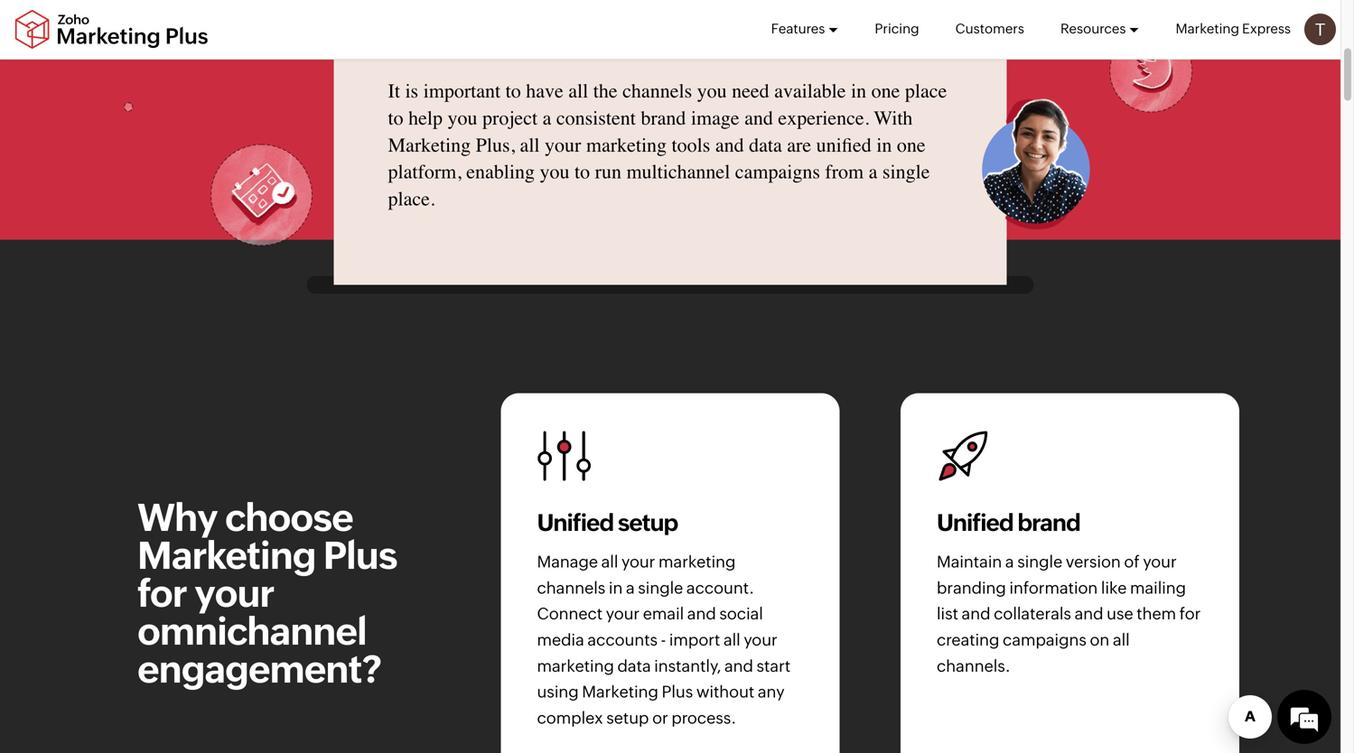 Task type: locate. For each thing, give the bounding box(es) containing it.
1 horizontal spatial channels
[[623, 80, 692, 103]]

2 vertical spatial marketing
[[537, 657, 614, 676]]

1 horizontal spatial data
[[749, 134, 782, 157]]

plus
[[323, 534, 397, 578], [662, 683, 693, 702]]

0 vertical spatial single
[[883, 161, 930, 184]]

like
[[1102, 579, 1127, 598]]

setup inside the manage all your marketing channels in a single account. connect your email and social media accounts - import all your marketing data instantly, and start using marketing plus without any complex setup or process.
[[607, 709, 649, 728]]

0 vertical spatial to
[[506, 80, 521, 103]]

branding
[[937, 579, 1007, 598]]

marketing inside the manage all your marketing channels in a single account. connect your email and social media accounts - import all your marketing data instantly, and start using marketing plus without any complex setup or process.
[[582, 683, 659, 702]]

2 vertical spatial single
[[638, 579, 683, 598]]

0 horizontal spatial campaigns
[[735, 161, 820, 184]]

2 vertical spatial to
[[575, 161, 590, 184]]

in up experience.
[[851, 80, 867, 103]]

your up mailing
[[1144, 553, 1177, 572]]

1 vertical spatial one
[[897, 134, 926, 157]]

all left the
[[569, 80, 589, 103]]

single up email
[[638, 579, 683, 598]]

0 horizontal spatial plus
[[323, 534, 397, 578]]

you up image
[[697, 80, 727, 103]]

brand inside it is important to have all the channels you need available in one place to help you project a consistent brand image and experience. with marketing plus, all your marketing tools and data are unified in one platform, enabling you to run multichannel campaigns from a single place.
[[641, 107, 686, 130]]

1 vertical spatial single
[[1018, 553, 1063, 572]]

social
[[720, 605, 763, 624]]

1 horizontal spatial in
[[851, 80, 867, 103]]

marketing up run
[[586, 134, 667, 157]]

campaigns
[[735, 161, 820, 184], [1003, 631, 1087, 650]]

you down important
[[448, 107, 478, 130]]

marketing down help
[[388, 134, 471, 157]]

of
[[1125, 553, 1140, 572]]

channels right the
[[623, 80, 692, 103]]

manage all your marketing channels in a single account. connect your email and social media accounts - import all your marketing data instantly, and start using marketing plus without any complex setup or process.
[[537, 553, 791, 728]]

1 horizontal spatial to
[[506, 80, 521, 103]]

all right on
[[1113, 631, 1130, 650]]

single
[[883, 161, 930, 184], [1018, 553, 1063, 572], [638, 579, 683, 598]]

unified
[[537, 510, 614, 536], [937, 510, 1014, 536]]

them
[[1137, 605, 1177, 624]]

0 horizontal spatial channels
[[537, 579, 606, 598]]

0 vertical spatial in
[[851, 80, 867, 103]]

for down why
[[137, 572, 187, 615]]

customers
[[956, 21, 1025, 37]]

have
[[526, 80, 564, 103]]

with
[[874, 107, 913, 130]]

customers link
[[956, 0, 1025, 58]]

1 vertical spatial setup
[[607, 709, 649, 728]]

for inside "why choose marketing plus for your omnichannel engagement?"
[[137, 572, 187, 615]]

0 vertical spatial you
[[697, 80, 727, 103]]

your inside it is important to have all the channels you need available in one place to help you project a consistent brand image and experience. with marketing plus, all your marketing tools and data are unified in one platform, enabling you to run multichannel campaigns from a single place.
[[545, 134, 581, 157]]

express
[[1243, 21, 1291, 37]]

zoho marketingplus logo image
[[14, 9, 210, 49]]

one down 'with'
[[897, 134, 926, 157]]

setup
[[618, 510, 678, 536], [607, 709, 649, 728]]

place.
[[388, 188, 435, 211]]

1 vertical spatial brand
[[1018, 510, 1081, 536]]

2 horizontal spatial in
[[877, 134, 892, 157]]

all inside the maintain a single version of your branding information like mailing list and collaterals and use them for creating campaigns on all channels.
[[1113, 631, 1130, 650]]

in
[[851, 80, 867, 103], [877, 134, 892, 157], [609, 579, 623, 598]]

experience.
[[779, 107, 870, 130]]

in down 'with'
[[877, 134, 892, 157]]

plus,
[[476, 134, 515, 157]]

why choose marketing plus for your omnichannel engagement?
[[137, 496, 397, 691]]

0 horizontal spatial to
[[388, 107, 404, 130]]

one up 'with'
[[872, 80, 901, 103]]

marketing down media
[[537, 657, 614, 676]]

and up import
[[688, 605, 716, 624]]

to up the 'project'
[[506, 80, 521, 103]]

version
[[1066, 553, 1121, 572]]

1 vertical spatial marketing
[[659, 553, 736, 572]]

0 vertical spatial plus
[[323, 534, 397, 578]]

single down 'with'
[[883, 161, 930, 184]]

brand up tools
[[641, 107, 686, 130]]

is
[[405, 80, 419, 103]]

2 vertical spatial in
[[609, 579, 623, 598]]

0 vertical spatial channels
[[623, 80, 692, 103]]

0 horizontal spatial data
[[618, 657, 651, 676]]

platform,
[[388, 161, 462, 184]]

to left run
[[575, 161, 590, 184]]

and
[[745, 107, 774, 130], [716, 134, 744, 157], [688, 605, 716, 624], [962, 605, 991, 624], [1075, 605, 1104, 624], [725, 657, 754, 676]]

1 horizontal spatial single
[[883, 161, 930, 184]]

a up accounts
[[626, 579, 635, 598]]

to
[[506, 80, 521, 103], [388, 107, 404, 130], [575, 161, 590, 184]]

marketing up the or
[[582, 683, 659, 702]]

features link
[[771, 0, 839, 58]]

marketing
[[1176, 21, 1240, 37], [388, 134, 471, 157], [137, 534, 316, 578], [582, 683, 659, 702]]

2 horizontal spatial to
[[575, 161, 590, 184]]

2 unified from the left
[[937, 510, 1014, 536]]

single up information
[[1018, 553, 1063, 572]]

connect
[[537, 605, 603, 624]]

instantly,
[[655, 657, 721, 676]]

data
[[749, 134, 782, 157], [618, 657, 651, 676]]

marketing up omnichannel
[[137, 534, 316, 578]]

0 vertical spatial one
[[872, 80, 901, 103]]

channels
[[623, 80, 692, 103], [537, 579, 606, 598]]

1 horizontal spatial you
[[540, 161, 570, 184]]

choose
[[225, 496, 353, 540]]

-
[[661, 631, 666, 650]]

mailing
[[1131, 579, 1187, 598]]

all down the 'project'
[[520, 134, 540, 157]]

a down unified brand on the bottom right of page
[[1006, 553, 1015, 572]]

a
[[543, 107, 552, 130], [869, 161, 878, 184], [1006, 553, 1015, 572], [626, 579, 635, 598]]

your
[[545, 134, 581, 157], [622, 553, 656, 572], [1144, 553, 1177, 572], [194, 572, 274, 615], [606, 605, 640, 624], [744, 631, 778, 650]]

your down 'unified setup'
[[622, 553, 656, 572]]

0 horizontal spatial for
[[137, 572, 187, 615]]

single inside the manage all your marketing channels in a single account. connect your email and social media accounts - import all your marketing data instantly, and start using marketing plus without any complex setup or process.
[[638, 579, 683, 598]]

1 horizontal spatial for
[[1180, 605, 1201, 624]]

or
[[653, 709, 669, 728]]

maintain a single version of your branding information like mailing list and collaterals and use them for creating campaigns on all channels.
[[937, 553, 1201, 676]]

your down 'consistent'
[[545, 134, 581, 157]]

in up accounts
[[609, 579, 623, 598]]

resources
[[1061, 21, 1127, 37]]

1 horizontal spatial plus
[[662, 683, 693, 702]]

marketing up account.
[[659, 553, 736, 572]]

for right them
[[1180, 605, 1201, 624]]

marketing express link
[[1176, 0, 1291, 58]]

campaigns down 'are'
[[735, 161, 820, 184]]

0 vertical spatial data
[[749, 134, 782, 157]]

one
[[872, 80, 901, 103], [897, 134, 926, 157]]

channels.
[[937, 657, 1011, 676]]

your up engagement?
[[194, 572, 274, 615]]

0 horizontal spatial brand
[[641, 107, 686, 130]]

for
[[137, 572, 187, 615], [1180, 605, 1201, 624]]

0 vertical spatial setup
[[618, 510, 678, 536]]

your inside "why choose marketing plus for your omnichannel engagement?"
[[194, 572, 274, 615]]

2 horizontal spatial you
[[697, 80, 727, 103]]

1 vertical spatial plus
[[662, 683, 693, 702]]

1 vertical spatial data
[[618, 657, 651, 676]]

enabling
[[467, 161, 535, 184]]

terry turtle image
[[1305, 14, 1337, 45]]

from
[[825, 161, 864, 184]]

0 horizontal spatial unified
[[537, 510, 614, 536]]

marketing
[[586, 134, 667, 157], [659, 553, 736, 572], [537, 657, 614, 676]]

data down accounts
[[618, 657, 651, 676]]

brand
[[641, 107, 686, 130], [1018, 510, 1081, 536]]

maintain
[[937, 553, 1002, 572]]

all
[[569, 80, 589, 103], [520, 134, 540, 157], [602, 553, 619, 572], [724, 631, 741, 650], [1113, 631, 1130, 650]]

channels up the connect
[[537, 579, 606, 598]]

1 horizontal spatial brand
[[1018, 510, 1081, 536]]

unified up maintain
[[937, 510, 1014, 536]]

plus inside the manage all your marketing channels in a single account. connect your email and social media accounts - import all your marketing data instantly, and start using marketing plus without any complex setup or process.
[[662, 683, 693, 702]]

in inside the manage all your marketing channels in a single account. connect your email and social media accounts - import all your marketing data instantly, and start using marketing plus without any complex setup or process.
[[609, 579, 623, 598]]

0 vertical spatial brand
[[641, 107, 686, 130]]

plus inside "why choose marketing plus for your omnichannel engagement?"
[[323, 534, 397, 578]]

brand up version
[[1018, 510, 1081, 536]]

unified brand
[[937, 510, 1081, 536]]

0 vertical spatial campaigns
[[735, 161, 820, 184]]

place
[[905, 80, 947, 103]]

complex
[[537, 709, 603, 728]]

collaterals
[[994, 605, 1072, 624]]

and up without
[[725, 657, 754, 676]]

you left run
[[540, 161, 570, 184]]

0 vertical spatial marketing
[[586, 134, 667, 157]]

1 horizontal spatial unified
[[937, 510, 1014, 536]]

why
[[137, 496, 218, 540]]

0 horizontal spatial single
[[638, 579, 683, 598]]

1 vertical spatial you
[[448, 107, 478, 130]]

process.
[[672, 709, 737, 728]]

resources link
[[1061, 0, 1140, 58]]

1 unified from the left
[[537, 510, 614, 536]]

data left 'are'
[[749, 134, 782, 157]]

1 vertical spatial campaigns
[[1003, 631, 1087, 650]]

your up the start at the right of page
[[744, 631, 778, 650]]

marketing left express
[[1176, 21, 1240, 37]]

campaigns down collaterals
[[1003, 631, 1087, 650]]

2 horizontal spatial single
[[1018, 553, 1063, 572]]

you
[[697, 80, 727, 103], [448, 107, 478, 130], [540, 161, 570, 184]]

all down 'unified setup'
[[602, 553, 619, 572]]

1 horizontal spatial campaigns
[[1003, 631, 1087, 650]]

0 horizontal spatial in
[[609, 579, 623, 598]]

list
[[937, 605, 959, 624]]

1 vertical spatial to
[[388, 107, 404, 130]]

and down the branding
[[962, 605, 991, 624]]

data inside the manage all your marketing channels in a single account. connect your email and social media accounts - import all your marketing data instantly, and start using marketing plus without any complex setup or process.
[[618, 657, 651, 676]]

1 vertical spatial channels
[[537, 579, 606, 598]]

unified up manage
[[537, 510, 614, 536]]

to down it
[[388, 107, 404, 130]]

campaigns inside the maintain a single version of your branding information like mailing list and collaterals and use them for creating campaigns on all channels.
[[1003, 631, 1087, 650]]



Task type: vqa. For each thing, say whether or not it's contained in the screenshot.
bottom Sign Up For Free link
no



Task type: describe. For each thing, give the bounding box(es) containing it.
and down image
[[716, 134, 744, 157]]

unified for unified brand
[[937, 510, 1014, 536]]

account.
[[687, 579, 755, 598]]

project
[[483, 107, 538, 130]]

import
[[670, 631, 721, 650]]

available
[[775, 80, 846, 103]]

help
[[409, 107, 443, 130]]

are
[[787, 134, 812, 157]]

unified
[[817, 134, 872, 157]]

your up accounts
[[606, 605, 640, 624]]

2 vertical spatial you
[[540, 161, 570, 184]]

unified for unified setup
[[537, 510, 614, 536]]

features
[[771, 21, 825, 37]]

engagement?
[[137, 648, 381, 691]]

without
[[697, 683, 755, 702]]

marketing inside it is important to have all the channels you need available in one place to help you project a consistent brand image and experience. with marketing plus, all your marketing tools and data are unified in one platform, enabling you to run multichannel campaigns from a single place.
[[586, 134, 667, 157]]

it is important to have all the channels you need available in one place to help you project a consistent brand image and experience. with marketing plus, all your marketing tools and data are unified in one platform, enabling you to run multichannel campaigns from a single place.
[[388, 80, 947, 211]]

image
[[691, 107, 740, 130]]

any
[[758, 683, 785, 702]]

channels inside it is important to have all the channels you need available in one place to help you project a consistent brand image and experience. with marketing plus, all your marketing tools and data are unified in one platform, enabling you to run multichannel campaigns from a single place.
[[623, 80, 692, 103]]

your inside the maintain a single version of your branding information like mailing list and collaterals and use them for creating campaigns on all channels.
[[1144, 553, 1177, 572]]

0 horizontal spatial you
[[448, 107, 478, 130]]

channels inside the manage all your marketing channels in a single account. connect your email and social media accounts - import all your marketing data instantly, and start using marketing plus without any complex setup or process.
[[537, 579, 606, 598]]

marketing inside "why choose marketing plus for your omnichannel engagement?"
[[137, 534, 316, 578]]

creating
[[937, 631, 1000, 650]]

multichannel
[[627, 161, 731, 184]]

consistent
[[557, 107, 636, 130]]

start
[[757, 657, 791, 676]]

single inside the maintain a single version of your branding information like mailing list and collaterals and use them for creating campaigns on all channels.
[[1018, 553, 1063, 572]]

marketing inside marketing express link
[[1176, 21, 1240, 37]]

accounts
[[588, 631, 658, 650]]

it
[[388, 80, 400, 103]]

and up on
[[1075, 605, 1104, 624]]

on
[[1090, 631, 1110, 650]]

using
[[537, 683, 579, 702]]

run
[[595, 161, 622, 184]]

a inside the manage all your marketing channels in a single account. connect your email and social media accounts - import all your marketing data instantly, and start using marketing plus without any complex setup or process.
[[626, 579, 635, 598]]

tools
[[672, 134, 711, 157]]

use
[[1107, 605, 1134, 624]]

and down need
[[745, 107, 774, 130]]

omnichannel
[[137, 610, 367, 653]]

single inside it is important to have all the channels you need available in one place to help you project a consistent brand image and experience. with marketing plus, all your marketing tools and data are unified in one platform, enabling you to run multichannel campaigns from a single place.
[[883, 161, 930, 184]]

media
[[537, 631, 584, 650]]

a inside the maintain a single version of your branding information like mailing list and collaterals and use them for creating campaigns on all channels.
[[1006, 553, 1015, 572]]

marketing express
[[1176, 21, 1291, 37]]

manage
[[537, 553, 598, 572]]

pricing
[[875, 21, 920, 37]]

1 vertical spatial in
[[877, 134, 892, 157]]

the
[[594, 80, 618, 103]]

marketing inside it is important to have all the channels you need available in one place to help you project a consistent brand image and experience. with marketing plus, all your marketing tools and data are unified in one platform, enabling you to run multichannel campaigns from a single place.
[[388, 134, 471, 157]]

need
[[732, 80, 770, 103]]

email
[[643, 605, 684, 624]]

important
[[424, 80, 501, 103]]

information
[[1010, 579, 1098, 598]]

data inside it is important to have all the channels you need available in one place to help you project a consistent brand image and experience. with marketing plus, all your marketing tools and data are unified in one platform, enabling you to run multichannel campaigns from a single place.
[[749, 134, 782, 157]]

a right from
[[869, 161, 878, 184]]

all down the social
[[724, 631, 741, 650]]

pricing link
[[875, 0, 920, 58]]

campaigns inside it is important to have all the channels you need available in one place to help you project a consistent brand image and experience. with marketing plus, all your marketing tools and data are unified in one platform, enabling you to run multichannel campaigns from a single place.
[[735, 161, 820, 184]]

unified setup
[[537, 510, 678, 536]]

for inside the maintain a single version of your branding information like mailing list and collaterals and use them for creating campaigns on all channels.
[[1180, 605, 1201, 624]]

a down have at top
[[543, 107, 552, 130]]



